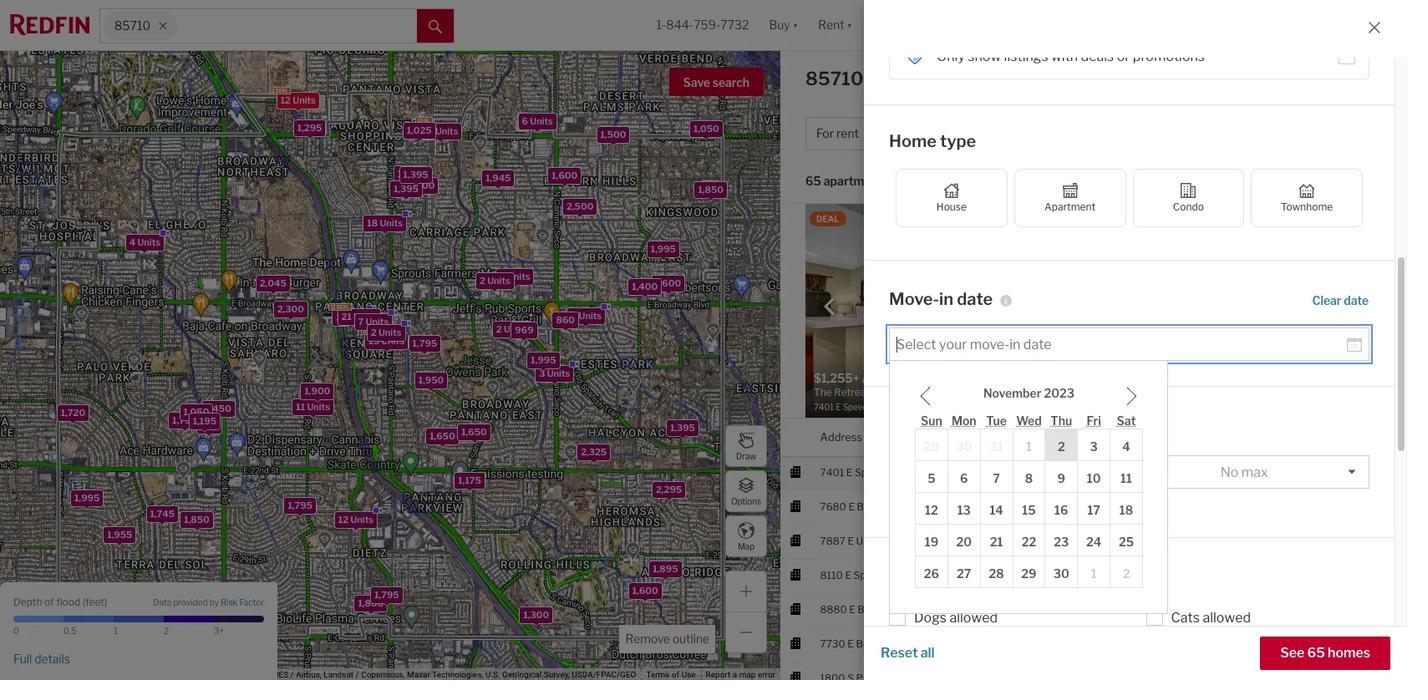 Task type: describe. For each thing, give the bounding box(es) containing it.
baths button
[[1168, 419, 1198, 456]]

to
[[1124, 465, 1135, 479]]

7 for 7 units
[[358, 316, 364, 328]]

1 up data
[[114, 626, 118, 636]]

1,745
[[150, 508, 175, 519]]

1 left favorite this home icon
[[1296, 534, 1301, 547]]

square footage
[[889, 412, 1012, 432]]

1,955
[[107, 529, 132, 540]]

12 inside cell
[[925, 503, 938, 517]]

photo of 7401 e speedway blvd, tucson, az 85710 image
[[805, 204, 1094, 418]]

row containing 5
[[915, 461, 1143, 493]]

3 favorite this home image from the top
[[1365, 666, 1385, 680]]

e for 7680
[[848, 500, 855, 513]]

blvd for 7401 e speedway blvd tucson
[[906, 466, 926, 478]]

7680
[[820, 500, 846, 513]]

google
[[148, 670, 174, 679]]

wed nov 15 2023 cell
[[1013, 493, 1045, 524]]

1 horizontal spatial price
[[1015, 430, 1041, 443]]

tue nov 28 2023 cell
[[980, 556, 1013, 588]]

2 < 1 day from the top
[[1289, 637, 1320, 650]]

for rent button
[[805, 117, 891, 150]]

1 < 1 day from the top
[[1289, 534, 1320, 547]]

e for 8880
[[849, 603, 856, 616]]

7401
[[820, 466, 844, 478]]

thu nov 02 2023 cell
[[1045, 429, 1078, 461]]

85710 for 85710
[[114, 19, 150, 33]]

1 ©2023 from the left
[[121, 670, 146, 679]]

2,045
[[260, 277, 286, 289]]

2 ©2023 from the left
[[209, 670, 234, 679]]

row containing 12
[[915, 493, 1143, 524]]

1-2 right sat nov 18 2023 cell
[[1168, 500, 1183, 513]]

8
[[1025, 471, 1033, 485]]

1-844-759-7732
[[656, 18, 749, 32]]

factor
[[239, 598, 264, 608]]

1 horizontal spatial 12 units
[[338, 513, 374, 525]]

— for $/sq. ft.
[[1208, 223, 1217, 236]]

mon nov 27 2023 cell
[[948, 556, 980, 588]]

dogs allowed
[[914, 610, 998, 625]]

899
[[1236, 637, 1256, 650]]

41
[[1181, 246, 1193, 258]]

2,325
[[581, 445, 607, 457]]

e for 7730
[[848, 637, 854, 650]]

11 units
[[296, 401, 330, 413]]

wed nov 22 2023 cell
[[1013, 524, 1045, 556]]

15 inside wed nov 15 2023 cell
[[1022, 503, 1036, 517]]

landsat
[[324, 670, 354, 679]]

1 < from the top
[[1289, 534, 1294, 547]]

google image
[[4, 658, 59, 680]]

st
[[874, 534, 884, 547]]

21 units
[[341, 311, 377, 322]]

date inside clear date button
[[1344, 293, 1369, 307]]

allowed for dogs allowed
[[950, 610, 998, 625]]

1-1.5 for 2
[[1168, 603, 1190, 616]]

allowed for cats allowed
[[1203, 610, 1251, 625]]

copernicus,
[[361, 670, 405, 679]]

sat nov 25 2023 cell
[[1110, 524, 1143, 556]]

1 vertical spatial 3 units
[[539, 367, 570, 379]]

1 horizontal spatial 1,850
[[698, 183, 724, 195]]

0 vertical spatial 1,600
[[552, 169, 578, 180]]

wed
[[1016, 413, 1042, 428]]

1,300
[[523, 609, 549, 620]]

wed nov 29 2023 cell
[[1013, 556, 1045, 588]]

e for 8110
[[845, 569, 851, 581]]

/mo for $1,255+ /mo
[[1055, 466, 1073, 478]]

mon nov 20 2023 cell
[[948, 524, 980, 556]]

0 horizontal spatial date
[[957, 289, 993, 309]]

2 vertical spatial 1,600
[[632, 584, 658, 596]]

1 horizontal spatial 1,995
[[531, 354, 556, 365]]

flood
[[56, 595, 80, 608]]

row containing 2
[[915, 429, 1143, 461]]

favorite button checkbox
[[1061, 208, 1090, 236]]

row containing 26
[[915, 556, 1143, 588]]

apartments
[[867, 68, 974, 89]]

photos button
[[1274, 177, 1341, 201]]

grid inside dialog
[[915, 386, 1143, 588]]

701-
[[1215, 466, 1236, 478]]

save search button
[[669, 68, 764, 96]]

dialog containing november 2023
[[889, 360, 1168, 614]]

for for rent
[[891, 174, 908, 188]]

998
[[1236, 466, 1256, 478]]

home
[[889, 131, 937, 151]]

1.5 for 1-2
[[1177, 603, 1190, 616]]

8880 e broadway blvd tucson
[[820, 603, 965, 616]]

broadway for 7730
[[856, 637, 903, 650]]

1-844-759-7732 link
[[656, 18, 749, 32]]

0 horizontal spatial 15 units
[[369, 335, 404, 347]]

41 days
[[1181, 246, 1217, 258]]

$/sq. ft.
[[1107, 223, 1145, 236]]

address
[[820, 430, 862, 443]]

rent inside 'button'
[[836, 126, 859, 141]]

$875+ /mo
[[1015, 603, 1067, 616]]

row containing 19
[[915, 524, 1143, 556]]

7680 e broadway blvd tucson
[[820, 500, 965, 513]]

1 horizontal spatial 1,650
[[461, 426, 487, 437]]

0 vertical spatial 1,395
[[403, 169, 428, 180]]

1-2 up cats at bottom right
[[1168, 569, 1183, 581]]

$999+
[[1015, 534, 1046, 547]]

2 favorite this home image from the top
[[1365, 632, 1385, 652]]

0 vertical spatial 15 units
[[423, 125, 458, 136]]

built
[[1259, 223, 1281, 236]]

22
[[1022, 535, 1036, 549]]

7887 e uhl st
[[820, 534, 884, 547]]

2,500
[[567, 200, 594, 212]]

419-899
[[1215, 637, 1256, 650]]

0 horizontal spatial 1,650
[[430, 430, 455, 441]]

uhl
[[856, 534, 871, 547]]

Condo checkbox
[[1133, 168, 1244, 227]]

6 for 6
[[960, 471, 968, 485]]

speedway for 8110
[[854, 569, 902, 581]]

favorite button image
[[1061, 208, 1090, 236]]

1,450
[[206, 402, 231, 414]]

thu nov 09 2023 cell
[[1045, 461, 1078, 493]]

data
[[102, 670, 118, 679]]

clear date
[[1312, 293, 1369, 307]]

1 vertical spatial 1,800
[[358, 597, 384, 609]]

1,195
[[193, 415, 216, 426]]

map for map data ©2023 google  imagery ©2023 , airbus, cnes / airbus, landsat / copernicus, maxar technologies, u.s. geological survey, usda/fpac/geo
[[83, 670, 100, 679]]

with
[[1051, 48, 1078, 64]]

16
[[1055, 503, 1068, 517]]

full details
[[13, 652, 70, 666]]

1-2 down sat dec 02 2023 cell
[[1122, 603, 1136, 616]]

sat nov 11 2023 cell
[[1110, 461, 1143, 493]]

24
[[1086, 535, 1102, 549]]

of for terms
[[672, 670, 679, 679]]

0 vertical spatial 1,050
[[693, 123, 719, 134]]

House checkbox
[[896, 168, 1007, 227]]

e for 7401
[[846, 466, 853, 478]]

provided
[[173, 598, 208, 608]]

13
[[957, 503, 971, 517]]

1 airbus, from the left
[[240, 670, 265, 679]]

technologies,
[[432, 670, 483, 679]]

report
[[706, 670, 731, 679]]

by
[[209, 598, 219, 608]]

mon nov 13 2023 cell
[[948, 493, 980, 524]]

4 units
[[129, 236, 160, 248]]

1 vertical spatial 1,850
[[184, 514, 210, 525]]

draw
[[736, 451, 756, 461]]

imagery
[[176, 670, 206, 679]]

4 for 4
[[1122, 440, 1130, 454]]

dogs
[[914, 610, 947, 625]]

0
[[13, 626, 19, 636]]

— right cats at bottom right
[[1215, 603, 1223, 616]]

remove
[[625, 632, 670, 646]]

only
[[937, 48, 965, 64]]

3 tucson from the top
[[931, 534, 965, 547]]

$783+
[[1015, 569, 1046, 581]]

tue nov 21 2023 cell
[[980, 524, 1013, 556]]

data
[[153, 598, 172, 608]]

min
[[988, 464, 1011, 480]]

)
[[104, 595, 107, 608]]

tucson for 7680 e broadway blvd tucson
[[931, 500, 965, 513]]

sat dec 02 2023 cell
[[1110, 556, 1143, 588]]

sat nov 18 2023 cell
[[1110, 493, 1143, 524]]

7401 e speedway blvd tucson
[[820, 466, 965, 478]]

1 vertical spatial 1,600
[[655, 277, 681, 289]]

$1,255+ /mo
[[1015, 466, 1073, 478]]

tucson for 7401 e speedway blvd tucson
[[931, 466, 965, 478]]

9 for 9 units
[[571, 310, 577, 321]]

1,500
[[600, 128, 626, 140]]

e for 7887
[[848, 534, 854, 547]]

no for no max
[[1221, 464, 1239, 480]]

survey,
[[544, 670, 570, 679]]

Select your move-in date text field
[[897, 336, 1347, 352]]

1 inside cell
[[1091, 567, 1097, 581]]

1,900
[[304, 384, 330, 396]]

baths
[[1168, 430, 1198, 443]]

row containing sun
[[915, 412, 1143, 429]]

save search
[[683, 75, 750, 89]]

$/sq.
[[1107, 223, 1131, 236]]

14
[[990, 503, 1003, 517]]

2 < from the top
[[1289, 637, 1294, 650]]

$1,160+ /mo
[[1015, 500, 1072, 513]]

3 inside cell
[[1090, 440, 1098, 454]]

0 horizontal spatial 12
[[280, 94, 291, 106]]

map region
[[0, 0, 972, 680]]

$1,255+
[[1015, 466, 1053, 478]]

2 inside cell
[[1123, 567, 1130, 581]]

1 horizontal spatial 15
[[423, 125, 433, 136]]

19
[[925, 535, 938, 549]]

broadway for 8880
[[858, 603, 905, 616]]

clear date button
[[1311, 285, 1370, 314]]

1 / from the left
[[290, 670, 294, 679]]

remove 85710 image
[[158, 21, 168, 31]]

1.5 for 1-3
[[1177, 534, 1190, 547]]

2023
[[1044, 386, 1075, 400]]

deal
[[816, 214, 839, 224]]

65 inside button
[[1307, 645, 1325, 661]]

draw button
[[725, 425, 767, 467]]

feet
[[85, 595, 104, 608]]

/mo for $783+ /mo
[[1048, 569, 1066, 581]]

1 horizontal spatial 12
[[338, 513, 349, 525]]

no for no min
[[967, 464, 985, 480]]



Task type: vqa. For each thing, say whether or not it's contained in the screenshot.
the Remove 85710 icon
yes



Task type: locate. For each thing, give the bounding box(es) containing it.
tucson down 27
[[931, 603, 965, 616]]

1 horizontal spatial ©2023
[[209, 670, 234, 679]]

e right 8880
[[849, 603, 856, 616]]

844-
[[666, 18, 694, 32]]

4 inside map region
[[129, 236, 136, 248]]

deals
[[1081, 48, 1114, 64]]

tucson down 13
[[931, 534, 965, 547]]

favorite this home image down homes
[[1365, 666, 1385, 680]]

15 down "7 units"
[[369, 335, 379, 347]]

0 horizontal spatial 11
[[296, 401, 305, 413]]

0 vertical spatial rent
[[836, 126, 859, 141]]

allowed right dogs
[[950, 610, 998, 625]]

2 1-1.5 from the top
[[1168, 603, 1190, 616]]

1 vertical spatial 21
[[990, 535, 1003, 549]]

6 row from the top
[[915, 556, 1143, 588]]

11 down the 1,900
[[296, 401, 305, 413]]

6 for 6 units
[[522, 115, 528, 127]]

1 tucson from the top
[[931, 466, 965, 478]]

0 vertical spatial <
[[1289, 534, 1294, 547]]

1-1.5 for 3
[[1168, 534, 1190, 547]]

1 horizontal spatial 11
[[1121, 471, 1132, 485]]

1 vertical spatial <
[[1289, 637, 1294, 650]]

0 vertical spatial 6
[[522, 115, 528, 127]]

of left flood
[[44, 595, 54, 608]]

1 vertical spatial 1,395
[[393, 182, 419, 194]]

11
[[296, 401, 305, 413], [1121, 471, 1132, 485]]

4 inside cell
[[1122, 440, 1130, 454]]

map data ©2023 google  imagery ©2023 , airbus, cnes / airbus, landsat / copernicus, maxar technologies, u.s. geological survey, usda/fpac/geo
[[83, 670, 636, 679]]

all
[[921, 645, 935, 661]]

speedway for 7401
[[855, 466, 904, 478]]

sun nov 26 2023 cell
[[915, 556, 948, 588]]

23
[[1054, 535, 1069, 549]]

1 vertical spatial day
[[1303, 637, 1320, 650]]

3
[[336, 311, 342, 323], [539, 367, 545, 379], [1090, 440, 1098, 454], [1130, 534, 1137, 547]]

65 up deal
[[805, 174, 821, 188]]

1 horizontal spatial of
[[672, 670, 679, 679]]

1 horizontal spatial allowed
[[1203, 610, 1251, 625]]

1 horizontal spatial for
[[977, 68, 1003, 89]]

1,800 up map data ©2023 google  imagery ©2023 , airbus, cnes / airbus, landsat / copernicus, maxar technologies, u.s. geological survey, usda/fpac/geo at the bottom left of the page
[[358, 597, 384, 609]]

419-
[[1215, 637, 1236, 650]]

promotions
[[1133, 48, 1205, 64]]

©2023 right data
[[121, 670, 146, 679]]

1-2 down 25
[[1122, 569, 1136, 581]]

21 for 21
[[990, 535, 1003, 549]]

0 horizontal spatial /
[[290, 670, 294, 679]]

65 right see
[[1307, 645, 1325, 661]]

0 vertical spatial price
[[909, 126, 937, 141]]

1,050 up 795
[[183, 406, 209, 418]]

15 up wed nov 22 2023 cell
[[1022, 503, 1036, 517]]

dialog
[[889, 360, 1168, 614]]

usda/fpac/geo
[[572, 670, 636, 679]]

5 row from the top
[[915, 524, 1143, 556]]

for
[[816, 126, 834, 141]]

1 vertical spatial 9
[[1057, 471, 1065, 485]]

9 inside cell
[[1057, 471, 1065, 485]]

date right 'clear'
[[1344, 293, 1369, 307]]

clear
[[1312, 293, 1341, 307]]

map for map
[[738, 541, 755, 551]]

tue nov 14 2023 cell
[[980, 493, 1013, 524]]

0 vertical spatial 1,850
[[698, 183, 724, 195]]

1 favorite this home image from the top
[[1365, 461, 1385, 481]]

1 row from the top
[[915, 412, 1143, 429]]

previous button image
[[821, 298, 838, 315]]

2 vertical spatial 1,395
[[670, 421, 695, 433]]

1 no from the left
[[967, 464, 985, 480]]

speedway down st
[[854, 569, 902, 581]]

day left favorite this home icon
[[1303, 534, 1320, 547]]

/mo down thu nov 02 2023 cell
[[1055, 466, 1073, 478]]

tucson down 20
[[931, 569, 965, 581]]

mon nov 06 2023 cell
[[948, 461, 980, 493]]

4 for 4 units
[[129, 236, 136, 248]]

11 inside map region
[[296, 401, 305, 413]]

Townhome checkbox
[[1251, 168, 1363, 227]]

broadway up 7730 e broadway blvd tucson
[[858, 603, 905, 616]]

0 horizontal spatial rent
[[836, 126, 859, 141]]

20
[[956, 535, 972, 549]]

1-2 down sat nov 11 2023 cell in the right bottom of the page
[[1122, 500, 1136, 513]]

1,295
[[297, 122, 322, 134]]

1 horizontal spatial 3 units
[[539, 367, 570, 379]]

15 units down "7 units"
[[369, 335, 404, 347]]

21 up tue nov 28 2023 cell
[[990, 535, 1003, 549]]

21 left "7 units"
[[341, 311, 352, 322]]

thu nov 30 2023 cell
[[1045, 556, 1078, 588]]

— for lot size
[[1338, 246, 1347, 258]]

2 allowed from the left
[[1203, 610, 1251, 625]]

row group inside dialog
[[915, 429, 1143, 588]]

1 vertical spatial 65
[[1307, 645, 1325, 661]]

2 vertical spatial 1,995
[[74, 492, 100, 504]]

rent
[[836, 126, 859, 141], [910, 174, 933, 188]]

2 row from the top
[[915, 429, 1143, 461]]

favorite this home image right see
[[1365, 632, 1385, 652]]

1 horizontal spatial 85710
[[805, 68, 863, 89]]

error
[[758, 670, 775, 679]]

6 inside cell
[[960, 471, 968, 485]]

1 vertical spatial 85710
[[805, 68, 863, 89]]

broadway down 8880 e broadway blvd tucson
[[856, 637, 903, 650]]

4 tucson from the top
[[931, 569, 965, 581]]

depth of flood ( feet )
[[13, 595, 107, 608]]

of left 'use'
[[672, 670, 679, 679]]

21 inside cell
[[990, 535, 1003, 549]]

1 horizontal spatial 6
[[960, 471, 968, 485]]

1 vertical spatial price
[[1015, 430, 1041, 443]]

1 vertical spatial 11
[[1121, 471, 1132, 485]]

Apartment checkbox
[[1014, 168, 1126, 227]]

3+
[[214, 626, 224, 636]]

blvd for 7680 e broadway blvd tucson
[[906, 500, 927, 513]]

85710 left remove 85710 icon
[[114, 19, 150, 33]]

fri dec 01 2023 cell
[[1078, 556, 1110, 588]]

sat nov 04 2023 cell
[[1110, 429, 1143, 461]]

1 vertical spatial 1-1.5
[[1168, 603, 1190, 616]]

0 horizontal spatial 1,850
[[184, 514, 210, 525]]

row group
[[915, 429, 1143, 588]]

18 inside sat nov 18 2023 cell
[[1120, 503, 1133, 517]]

759-
[[694, 18, 720, 32]]

/mo right $999+
[[1049, 534, 1067, 547]]

2 horizontal spatial 12
[[925, 503, 938, 517]]

lot size
[[1236, 246, 1274, 258]]

9 units
[[571, 310, 602, 321]]

e right the 7401
[[846, 466, 853, 478]]

rent right for
[[836, 126, 859, 141]]

grid
[[915, 386, 1143, 588]]

price left type
[[909, 126, 937, 141]]

0 horizontal spatial 21
[[341, 311, 352, 322]]

2 1.5 from the top
[[1177, 603, 1190, 616]]

21
[[341, 311, 352, 322], [990, 535, 1003, 549]]

tucson for 8110 e speedway blvd tucson
[[931, 569, 965, 581]]

sun
[[921, 413, 942, 428]]

size
[[1254, 246, 1274, 258]]

x-out this home image
[[1139, 388, 1159, 408]]

fri nov 10 2023 cell
[[1078, 461, 1110, 493]]

for inside 65 apartments for rent •
[[891, 174, 908, 188]]

1 left homes
[[1296, 637, 1301, 650]]

house
[[937, 200, 967, 213]]

1 vertical spatial 1,995
[[531, 354, 556, 365]]

2 day from the top
[[1303, 637, 1320, 650]]

submit search image
[[429, 20, 442, 33]]

price button up the •
[[898, 117, 969, 150]]

map button
[[725, 516, 767, 557]]

price button left thu nov 02 2023 cell
[[1015, 419, 1041, 456]]

show
[[968, 48, 1001, 64]]

7 for 7
[[993, 471, 1000, 485]]

sun nov 05 2023 cell
[[915, 461, 948, 493]]

11 for 11
[[1121, 471, 1132, 485]]

pets
[[889, 564, 925, 584]]

favorite this home image
[[1365, 529, 1385, 549]]

row
[[915, 412, 1143, 429], [915, 429, 1143, 461], [915, 461, 1143, 493], [915, 493, 1143, 524], [915, 524, 1143, 556], [915, 556, 1143, 588]]

2,295
[[656, 483, 682, 495]]

fri nov 24 2023 cell
[[1078, 524, 1110, 556]]

0 horizontal spatial 1,050
[[183, 406, 209, 418]]

of for depth
[[44, 595, 54, 608]]

/ right the landsat
[[356, 670, 359, 679]]

1 horizontal spatial 1,800
[[397, 168, 423, 179]]

thu nov 16 2023 cell
[[1045, 493, 1078, 524]]

18 inside map region
[[367, 217, 378, 229]]

0 vertical spatial day
[[1303, 534, 1320, 547]]

beds
[[1122, 430, 1148, 443]]

1 vertical spatial 18
[[1120, 503, 1133, 517]]

price down wed
[[1015, 430, 1041, 443]]

15 units up "1,700"
[[423, 125, 458, 136]]

26
[[924, 567, 939, 581]]

0 horizontal spatial of
[[44, 595, 54, 608]]

3 row from the top
[[915, 461, 1143, 493]]

for down show
[[977, 68, 1003, 89]]

0 horizontal spatial airbus,
[[240, 670, 265, 679]]

1,395 up 18 units
[[393, 182, 419, 194]]

0 horizontal spatial allowed
[[950, 610, 998, 625]]

0 horizontal spatial ©2023
[[121, 670, 146, 679]]

option group containing house
[[896, 168, 1363, 227]]

e right 7680
[[848, 500, 855, 513]]

tucson down 5
[[931, 500, 965, 513]]

0 horizontal spatial 1,995
[[74, 492, 100, 504]]

speedway up 7680 e broadway blvd tucson
[[855, 466, 904, 478]]

2 vertical spatial 15
[[1022, 503, 1036, 517]]

blvd for 7730 e broadway blvd tucson
[[905, 637, 926, 650]]

0 vertical spatial 1.5
[[1177, 534, 1190, 547]]

2 tucson from the top
[[931, 500, 965, 513]]

sun nov 12 2023 cell
[[915, 493, 948, 524]]

favorite this home image up favorite this home icon
[[1365, 461, 1385, 481]]

1.5
[[1177, 534, 1190, 547], [1177, 603, 1190, 616]]

tucson down dogs allowed
[[931, 637, 965, 650]]

1 vertical spatial 4
[[1122, 440, 1130, 454]]

0 vertical spatial 4
[[129, 236, 136, 248]]

—
[[1208, 223, 1217, 236], [1338, 223, 1347, 236], [1338, 246, 1347, 258], [1215, 534, 1223, 547], [1215, 603, 1223, 616]]

no left max
[[1221, 464, 1239, 480]]

broadway
[[857, 500, 904, 513], [858, 603, 905, 616], [856, 637, 903, 650]]

/mo for $875+ /mo
[[1048, 603, 1067, 616]]

0 vertical spatial 21
[[341, 311, 352, 322]]

allowed up 419- on the right bottom of the page
[[1203, 610, 1251, 625]]

/ right cnes
[[290, 670, 294, 679]]

0 vertical spatial 3 units
[[336, 311, 367, 323]]

0 vertical spatial < 1 day
[[1289, 534, 1320, 547]]

1-2 down sat nov 04 2023 cell
[[1122, 466, 1136, 478]]

1,800 down the 1,025
[[397, 168, 423, 179]]

18 for 18
[[1120, 503, 1133, 517]]

1,950
[[418, 374, 444, 386]]

3 units down 860
[[539, 367, 570, 379]]

2 horizontal spatial 15
[[1022, 503, 1036, 517]]

3 units right 2,300
[[336, 311, 367, 323]]

/mo for $999+ /mo
[[1049, 534, 1067, 547]]

november
[[983, 386, 1042, 400]]

— for year built
[[1338, 223, 1347, 236]]

terms
[[646, 670, 670, 679]]

860
[[556, 314, 575, 326]]

/mo for $1,160+ /mo
[[1054, 500, 1072, 513]]

1 vertical spatial 15
[[369, 335, 379, 347]]

u.s.
[[485, 670, 500, 679]]

15 units
[[423, 125, 458, 136], [369, 335, 404, 347]]

11 inside cell
[[1121, 471, 1132, 485]]

7
[[358, 316, 364, 328], [993, 471, 1000, 485]]

2 inside cell
[[1058, 440, 1065, 454]]

broadway up st
[[857, 500, 904, 513]]

0 horizontal spatial price button
[[898, 117, 969, 150]]

/mo right $875+
[[1048, 603, 1067, 616]]

grid containing november 2023
[[915, 386, 1143, 588]]

tue nov 07 2023 cell
[[980, 461, 1013, 493]]

0 horizontal spatial 12 units
[[280, 94, 316, 106]]

1,395 up 2,295
[[670, 421, 695, 433]]

year built
[[1236, 223, 1281, 236]]

7 inside map region
[[358, 316, 364, 328]]

1 horizontal spatial date
[[1344, 293, 1369, 307]]

1,650 up the '1,175'
[[461, 426, 487, 437]]

terms of use link
[[646, 670, 696, 679]]

$875+
[[1015, 603, 1046, 616]]

0 vertical spatial of
[[44, 595, 54, 608]]

e
[[846, 466, 853, 478], [848, 500, 855, 513], [848, 534, 854, 547], [845, 569, 851, 581], [849, 603, 856, 616], [848, 637, 854, 650]]

11 for 11 units
[[296, 401, 305, 413]]

option group
[[896, 168, 1363, 227]]

fri nov 17 2023 cell
[[1078, 493, 1110, 524]]

21 for 21 units
[[341, 311, 352, 322]]

fri
[[1087, 413, 1101, 428]]

airbus, left the landsat
[[296, 670, 322, 679]]

< left favorite this home icon
[[1289, 534, 1294, 547]]

tucson for 7730 e broadway blvd tucson
[[931, 637, 965, 650]]

10
[[1087, 471, 1101, 485]]

favorite this home image
[[1365, 461, 1385, 481], [1365, 632, 1385, 652], [1365, 666, 1385, 680]]

no left min at bottom
[[967, 464, 985, 480]]

for for rent
[[977, 68, 1003, 89]]

use
[[682, 670, 696, 679]]

1-2 down the baths button at right bottom
[[1168, 466, 1183, 478]]

0 vertical spatial 12 units
[[280, 94, 316, 106]]

details
[[34, 652, 70, 666]]

15 up "1,700"
[[423, 125, 433, 136]]

for down home
[[891, 174, 908, 188]]

tucson down location button
[[931, 466, 965, 478]]

/mo right $1,160+
[[1054, 500, 1072, 513]]

85710 for 85710 apartments for rent
[[805, 68, 863, 89]]

1 vertical spatial of
[[672, 670, 679, 679]]

$1,160+
[[1015, 500, 1052, 513]]

no max
[[1221, 464, 1268, 480]]

©2023 left the ,
[[209, 670, 234, 679]]

row group containing 2
[[915, 429, 1143, 588]]

airbus, right the ,
[[240, 670, 265, 679]]

18 for 18 units
[[367, 217, 378, 229]]

— up days
[[1208, 223, 1217, 236]]

2 vertical spatial favorite this home image
[[1365, 666, 1385, 680]]

e right "7730"
[[848, 637, 854, 650]]

6 tucson from the top
[[931, 637, 965, 650]]

beds button
[[1122, 419, 1148, 456]]

— down "table" button
[[1338, 223, 1347, 236]]

thu nov 23 2023 cell
[[1045, 524, 1078, 556]]

0 horizontal spatial 65
[[805, 174, 821, 188]]

21 inside map region
[[341, 311, 352, 322]]

risk factor link
[[221, 598, 264, 609]]

1,395 down the 1,025
[[403, 169, 428, 180]]

0 horizontal spatial 85710
[[114, 19, 150, 33]]

— up clear date button
[[1338, 246, 1347, 258]]

1,800
[[397, 168, 423, 179], [358, 597, 384, 609]]

1,650 down 1,950
[[430, 430, 455, 441]]

1 1.5 from the top
[[1177, 534, 1190, 547]]

65 inside 65 apartments for rent •
[[805, 174, 821, 188]]

30
[[1053, 567, 1069, 581]]

0 horizontal spatial 6
[[522, 115, 528, 127]]

85710 up for rent
[[805, 68, 863, 89]]

1,895
[[653, 563, 678, 574]]

save
[[683, 75, 710, 89]]

1,795
[[412, 337, 437, 349], [172, 414, 197, 426], [288, 499, 313, 511], [374, 588, 399, 600]]

0 vertical spatial 9
[[571, 310, 577, 321]]

homes
[[1328, 645, 1370, 661]]

85710 apartments for rent
[[805, 68, 1049, 89]]

0 horizontal spatial 9
[[571, 310, 577, 321]]

wed nov 08 2023 cell
[[1013, 461, 1045, 493]]

2 vertical spatial broadway
[[856, 637, 903, 650]]

blvd for 8110 e speedway blvd tucson
[[905, 569, 925, 581]]

0 vertical spatial for
[[977, 68, 1003, 89]]

map down options
[[738, 541, 755, 551]]

0 vertical spatial 85710
[[114, 19, 150, 33]]

2 no from the left
[[1221, 464, 1239, 480]]

<
[[1289, 534, 1294, 547], [1289, 637, 1294, 650]]

9 for 9
[[1057, 471, 1065, 485]]

1 horizontal spatial 1,050
[[693, 123, 719, 134]]

map left data
[[83, 670, 100, 679]]

type
[[940, 131, 976, 151]]

fri nov 03 2023 cell
[[1078, 429, 1110, 461]]

1 horizontal spatial 4
[[1122, 440, 1130, 454]]

terms of use
[[646, 670, 696, 679]]

rent
[[1007, 68, 1049, 89]]

0 horizontal spatial 15
[[369, 335, 379, 347]]

1 vertical spatial 12 units
[[338, 513, 374, 525]]

4 row from the top
[[915, 493, 1143, 524]]

0 vertical spatial speedway
[[855, 466, 904, 478]]

date right in
[[957, 289, 993, 309]]

sun nov 19 2023 cell
[[915, 524, 948, 556]]

units
[[293, 94, 316, 106], [530, 115, 553, 127], [435, 125, 458, 136], [380, 217, 403, 229], [137, 236, 160, 248], [507, 271, 530, 282], [487, 274, 510, 286], [579, 310, 602, 321], [354, 311, 377, 322], [344, 311, 367, 323], [366, 316, 389, 328], [504, 323, 527, 335], [378, 326, 402, 338], [381, 335, 404, 347], [547, 367, 570, 379], [307, 401, 330, 413], [350, 513, 374, 525]]

blvd
[[906, 466, 926, 478], [906, 500, 927, 513], [905, 569, 925, 581], [907, 603, 927, 616], [905, 637, 926, 650]]

1 allowed from the left
[[950, 610, 998, 625]]

— down "701-"
[[1215, 534, 1223, 547]]

1 1-1.5 from the top
[[1168, 534, 1190, 547]]

move-in date
[[889, 289, 993, 309]]

12
[[280, 94, 291, 106], [925, 503, 938, 517], [338, 513, 349, 525]]

e right 8110
[[845, 569, 851, 581]]

1 vertical spatial 1,050
[[183, 406, 209, 418]]

1 vertical spatial 15 units
[[369, 335, 404, 347]]

9 inside map region
[[571, 310, 577, 321]]

e left uhl
[[848, 534, 854, 547]]

remove outline
[[625, 632, 709, 646]]

1 horizontal spatial 15 units
[[423, 125, 458, 136]]

/mo right $783+
[[1048, 569, 1066, 581]]

0 horizontal spatial no
[[967, 464, 985, 480]]

tue
[[986, 413, 1007, 428]]

1 horizontal spatial /
[[356, 670, 359, 679]]

1,050 down save
[[693, 123, 719, 134]]

1-1.5
[[1168, 534, 1190, 547], [1168, 603, 1190, 616]]

6 inside map region
[[522, 115, 528, 127]]

2 airbus, from the left
[[296, 670, 322, 679]]

0 vertical spatial 65
[[805, 174, 821, 188]]

mon
[[952, 413, 976, 428]]

1 horizontal spatial rent
[[910, 174, 933, 188]]

2 horizontal spatial 1,995
[[651, 243, 676, 255]]

1-
[[656, 18, 666, 32], [1122, 466, 1130, 478], [1168, 466, 1177, 478], [1122, 500, 1130, 513], [1168, 500, 1177, 513], [1122, 534, 1130, 547], [1168, 534, 1177, 547], [1122, 569, 1130, 581], [1168, 569, 1177, 581], [1122, 603, 1130, 616], [1168, 603, 1177, 616]]

0 vertical spatial favorite this home image
[[1365, 461, 1385, 481]]

tucson for 8880 e broadway blvd tucson
[[931, 603, 965, 616]]

29
[[1021, 567, 1037, 581]]

7 inside cell
[[993, 471, 1000, 485]]

< 1 day left homes
[[1289, 637, 1320, 650]]

broadway for 7680
[[857, 500, 904, 513]]

rent left the •
[[910, 174, 933, 188]]

< right the '899'
[[1289, 637, 1294, 650]]

5 tucson from the top
[[931, 603, 965, 616]]

allowed
[[950, 610, 998, 625], [1203, 610, 1251, 625]]

0 vertical spatial map
[[738, 541, 755, 551]]

1,945
[[486, 171, 511, 183]]

footage
[[949, 412, 1012, 432]]

1 vertical spatial < 1 day
[[1289, 637, 1320, 650]]

0 vertical spatial 1,800
[[397, 168, 423, 179]]

1 down 24
[[1091, 567, 1097, 581]]

blvd for 8880 e broadway blvd tucson
[[907, 603, 927, 616]]

7732
[[720, 18, 749, 32]]

day left homes
[[1303, 637, 1320, 650]]

0 horizontal spatial 7
[[358, 316, 364, 328]]

rent inside 65 apartments for rent •
[[910, 174, 933, 188]]

1 horizontal spatial 21
[[990, 535, 1003, 549]]

85710
[[114, 19, 150, 33], [805, 68, 863, 89]]

sat
[[1117, 413, 1136, 428]]

< 1 day left favorite this home icon
[[1289, 534, 1320, 547]]

full details button
[[13, 652, 70, 667]]

1 vertical spatial broadway
[[858, 603, 905, 616]]

0 vertical spatial 7
[[358, 316, 364, 328]]

map inside button
[[738, 541, 755, 551]]

1 horizontal spatial price button
[[1015, 419, 1041, 456]]

1 day from the top
[[1303, 534, 1320, 547]]

11 up sat nov 18 2023 cell
[[1121, 471, 1132, 485]]

$783+ /mo
[[1015, 569, 1066, 581]]

2 / from the left
[[356, 670, 359, 679]]

0 vertical spatial 15
[[423, 125, 433, 136]]

1 vertical spatial rent
[[910, 174, 933, 188]]



